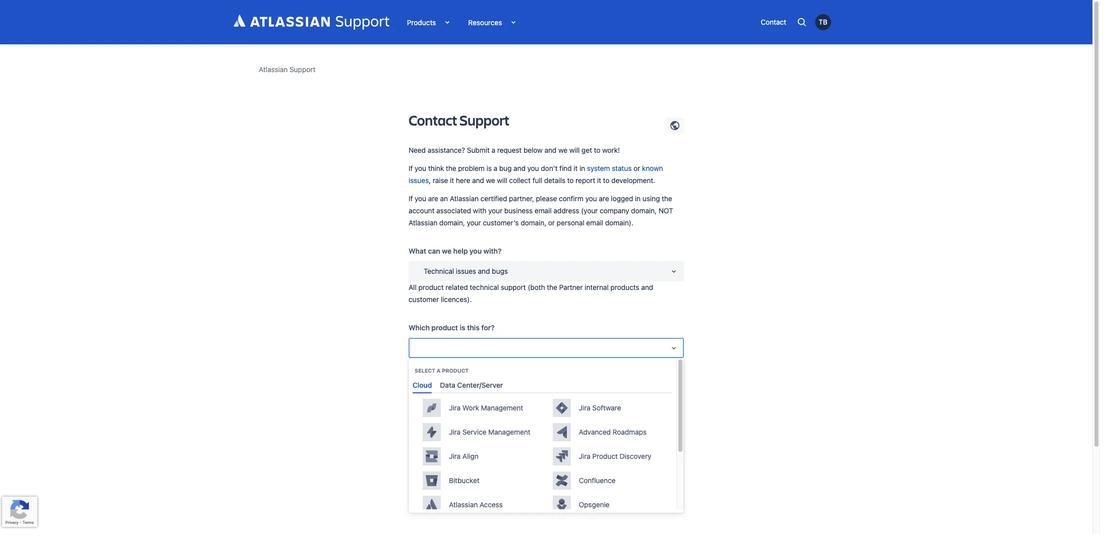 Task type: describe. For each thing, give the bounding box(es) containing it.
open image for which product is this for?
[[668, 342, 680, 354]]

a inside group
[[437, 368, 441, 374]]

jira for jira product discovery
[[579, 452, 591, 460]]

jira work management
[[449, 403, 523, 412]]

jira service management
[[449, 428, 530, 436]]

open image for what can we help you with?
[[668, 265, 680, 277]]

a inside "button"
[[459, 365, 463, 373]]

software
[[592, 403, 621, 412]]

if for if you think the problem is a bug and you don't find it in system status or
[[409, 164, 413, 173]]

confirm
[[559, 194, 584, 203]]

2 horizontal spatial to
[[603, 176, 610, 185]]

bitbucket
[[449, 476, 480, 485]]

0 vertical spatial will
[[569, 146, 580, 154]]

system status link
[[587, 164, 632, 173]]

using
[[643, 194, 660, 203]]

account avatar image
[[815, 14, 831, 30]]

support for atlassian support
[[290, 65, 316, 74]]

and down problem in the top left of the page
[[472, 176, 484, 185]]

development.
[[611, 176, 655, 185]]

work!
[[602, 146, 620, 154]]

0 vertical spatial in
[[580, 164, 585, 173]]

discovery
[[620, 452, 652, 460]]

if you think the problem is a bug and you don't find it in system status or
[[409, 164, 642, 173]]

a left bug
[[494, 164, 497, 173]]

contact support
[[409, 110, 509, 130]]

service
[[463, 428, 487, 436]]

tab list containing cloud
[[409, 377, 676, 393]]

personal
[[557, 218, 584, 227]]

associated
[[436, 206, 471, 215]]

jira software
[[579, 403, 621, 412]]

product inside group
[[442, 368, 469, 374]]

issues for technical issues and bugs
[[456, 267, 476, 275]]

bug
[[499, 164, 512, 173]]

problem
[[458, 164, 485, 173]]

certified
[[481, 194, 507, 203]]

jira for jira work management
[[449, 403, 461, 412]]

, raise it here and we will collect full details to report it to development.
[[429, 176, 655, 185]]

to for work!
[[594, 146, 600, 154]]

2 vertical spatial we
[[442, 247, 452, 255]]

domain).
[[605, 218, 633, 227]]

management for jira service management
[[488, 428, 530, 436]]

0 horizontal spatial your
[[467, 218, 481, 227]]

in inside 'if you are an atlassian certified partner, please confirm you are logged in using the account associated with your business email address (your company domain, not atlassian domain, your customer's domain, or personal email domain).'
[[635, 194, 641, 203]]

what can we help you with?
[[409, 247, 502, 255]]

products image
[[436, 16, 448, 28]]

1 vertical spatial email
[[586, 218, 603, 227]]

resources
[[468, 18, 502, 26]]

jira product discovery
[[579, 452, 652, 460]]

request
[[497, 146, 522, 154]]

resources button
[[461, 15, 522, 30]]

data
[[440, 381, 455, 389]]

support for contact support
[[460, 110, 509, 130]]

opsgenie
[[579, 500, 610, 509]]

product
[[592, 452, 618, 460]]

1 horizontal spatial we
[[486, 176, 495, 185]]

bugs
[[492, 267, 508, 275]]

resources dropdown image
[[502, 16, 514, 28]]

logged
[[611, 194, 633, 203]]

confluence
[[579, 476, 616, 485]]

1 horizontal spatial or
[[634, 164, 640, 173]]

need
[[409, 146, 426, 154]]

can
[[428, 247, 440, 255]]

and right below
[[545, 146, 557, 154]]

0 horizontal spatial it
[[450, 176, 454, 185]]

you up full
[[527, 164, 539, 173]]

product?
[[485, 365, 514, 373]]

advanced roadmaps
[[579, 428, 647, 436]]

and left bugs
[[478, 267, 490, 275]]

jira for jira software
[[579, 403, 591, 412]]

advanced
[[579, 428, 611, 436]]

you up account
[[415, 194, 426, 203]]

for?
[[481, 323, 495, 332]]

contact link
[[756, 15, 792, 30]]

the inside 'if you are an atlassian certified partner, please confirm you are logged in using the account associated with your business email address (your company domain, not atlassian domain, your customer's domain, or personal email domain).'
[[662, 194, 672, 203]]

(both
[[528, 283, 545, 292]]

which product is this for?
[[409, 323, 495, 332]]

roadmaps
[[613, 428, 647, 436]]

account
[[409, 206, 435, 215]]

select a product group
[[415, 366, 469, 375]]

if you are an atlassian certified partner, please confirm you are logged in using the account associated with your business email address (your company domain, not atlassian domain, your customer's domain, or personal email domain).
[[409, 194, 673, 227]]

cloud inside "button"
[[465, 365, 483, 373]]

product for all
[[418, 283, 444, 292]]

and inside all product related technical support (both the partner internal products and customer licences).
[[641, 283, 653, 292]]

technical
[[470, 283, 499, 292]]

customer's
[[483, 218, 519, 227]]

technical
[[424, 267, 454, 275]]

product for which
[[432, 323, 458, 332]]

products
[[407, 18, 436, 26]]

this
[[467, 323, 480, 332]]

you up (your
[[585, 194, 597, 203]]

system
[[587, 164, 610, 173]]

you right help
[[470, 247, 482, 255]]

0 vertical spatial your
[[488, 206, 503, 215]]

assistance?
[[428, 146, 465, 154]]

submit
[[467, 146, 490, 154]]

to for report
[[567, 176, 574, 185]]

2 are from the left
[[599, 194, 609, 203]]

think
[[428, 164, 444, 173]]

0 vertical spatial the
[[446, 164, 456, 173]]

report
[[576, 176, 595, 185]]

atlassian access
[[449, 500, 503, 509]]

or inside 'if you are an atlassian certified partner, please confirm you are logged in using the account associated with your business email address (your company domain, not atlassian domain, your customer's domain, or personal email domain).'
[[548, 218, 555, 227]]



Task type: vqa. For each thing, say whether or not it's contained in the screenshot.
the middle the
yes



Task type: locate. For each thing, give the bounding box(es) containing it.
0 horizontal spatial email
[[535, 206, 552, 215]]

1 vertical spatial open image
[[668, 342, 680, 354]]

are up company
[[599, 194, 609, 203]]

2 vertical spatial product
[[442, 368, 469, 374]]

1 horizontal spatial is
[[487, 164, 492, 173]]

what
[[409, 247, 426, 255]]

1 vertical spatial support
[[460, 110, 509, 130]]

all product related technical support (both the partner internal products and customer licences).
[[409, 283, 653, 304]]

tab list
[[409, 377, 676, 393]]

email
[[535, 206, 552, 215], [586, 218, 603, 227]]

status
[[612, 164, 632, 173]]

business
[[504, 206, 533, 215]]

it
[[574, 164, 578, 173], [450, 176, 454, 185], [597, 176, 601, 185]]

known issues
[[409, 164, 663, 185]]

is
[[487, 164, 492, 173], [460, 323, 465, 332]]

1 vertical spatial contact
[[409, 110, 457, 130]]

issues inside known issues
[[409, 176, 429, 185]]

domain, down business
[[521, 218, 546, 227]]

please
[[536, 194, 557, 203]]

which
[[409, 323, 430, 332]]

jira left the software at bottom
[[579, 403, 591, 412]]

contact for contact support
[[409, 110, 457, 130]]

issues up related
[[456, 267, 476, 275]]

to
[[594, 146, 600, 154], [567, 176, 574, 185], [603, 176, 610, 185]]

0 horizontal spatial support
[[290, 65, 316, 74]]

partner,
[[509, 194, 534, 203]]

it for if you think the problem is a bug and you don't find it in system status or
[[574, 164, 578, 173]]

you
[[415, 164, 426, 173], [527, 164, 539, 173], [415, 194, 426, 203], [585, 194, 597, 203], [470, 247, 482, 255]]

1 vertical spatial product
[[432, 323, 458, 332]]

internal
[[585, 283, 609, 292]]

,
[[429, 176, 431, 185]]

and right products
[[641, 283, 653, 292]]

jira left service
[[449, 428, 461, 436]]

1 vertical spatial cloud
[[413, 381, 432, 389]]

domain, down associated at the left top of the page
[[439, 218, 465, 227]]

1 open image from the top
[[668, 265, 680, 277]]

1 vertical spatial your
[[467, 218, 481, 227]]

you left think
[[415, 164, 426, 173]]

atlassian support
[[259, 65, 316, 74]]

not
[[659, 206, 673, 215]]

0 vertical spatial email
[[535, 206, 552, 215]]

2 if from the top
[[409, 194, 413, 203]]

0 vertical spatial product
[[418, 283, 444, 292]]

related
[[446, 283, 468, 292]]

collect
[[509, 176, 531, 185]]

to right get
[[594, 146, 600, 154]]

the right think
[[446, 164, 456, 173]]

the up not in the right top of the page
[[662, 194, 672, 203]]

support up submit
[[460, 110, 509, 130]]

we
[[558, 146, 568, 154], [486, 176, 495, 185], [442, 247, 452, 255]]

0 vertical spatial if
[[409, 164, 413, 173]]

contact inside contact link
[[761, 18, 786, 26]]

work
[[463, 403, 479, 412]]

2 horizontal spatial domain,
[[631, 206, 657, 215]]

we up 'find'
[[558, 146, 568, 154]]

1 horizontal spatial the
[[547, 283, 557, 292]]

1 horizontal spatial it
[[574, 164, 578, 173]]

data center/server tab
[[436, 377, 507, 393]]

0 horizontal spatial the
[[446, 164, 456, 173]]

0 vertical spatial issues
[[409, 176, 429, 185]]

1 vertical spatial if
[[409, 194, 413, 203]]

2 horizontal spatial it
[[597, 176, 601, 185]]

in up report
[[580, 164, 585, 173]]

data center/server
[[440, 381, 503, 389]]

1 vertical spatial we
[[486, 176, 495, 185]]

1 are from the left
[[428, 194, 438, 203]]

0 horizontal spatial is
[[460, 323, 465, 332]]

0 vertical spatial we
[[558, 146, 568, 154]]

company
[[600, 206, 629, 215]]

jira left work
[[449, 403, 461, 412]]

management for jira work management
[[481, 403, 523, 412]]

products
[[611, 283, 639, 292]]

1 horizontal spatial will
[[569, 146, 580, 154]]

2 vertical spatial the
[[547, 283, 557, 292]]

2 horizontal spatial we
[[558, 146, 568, 154]]

licences).
[[441, 295, 472, 304]]

if up account
[[409, 194, 413, 203]]

is left this
[[460, 323, 465, 332]]

issues
[[409, 176, 429, 185], [456, 267, 476, 275]]

full
[[533, 176, 542, 185]]

we right can
[[442, 247, 452, 255]]

email down (your
[[586, 218, 603, 227]]

don't
[[541, 164, 558, 173]]

need assistance? submit a request below and we will get to work!
[[409, 146, 620, 154]]

it right 'find'
[[574, 164, 578, 173]]

help
[[453, 247, 468, 255]]

0 horizontal spatial contact
[[409, 110, 457, 130]]

your down the certified
[[488, 206, 503, 215]]

0 horizontal spatial are
[[428, 194, 438, 203]]

0 vertical spatial contact
[[761, 18, 786, 26]]

it down the system
[[597, 176, 601, 185]]

1 if from the top
[[409, 164, 413, 173]]

below
[[524, 146, 543, 154]]

known issues link
[[409, 164, 663, 185]]

support
[[290, 65, 316, 74], [460, 110, 509, 130]]

jira align
[[449, 452, 479, 460]]

details
[[544, 176, 565, 185]]

i
[[438, 365, 440, 373]]

your down with
[[467, 218, 481, 227]]

1 vertical spatial the
[[662, 194, 672, 203]]

email down the please
[[535, 206, 552, 215]]

jira left product
[[579, 452, 591, 460]]

1 horizontal spatial are
[[599, 194, 609, 203]]

1 vertical spatial will
[[497, 176, 507, 185]]

to down system status link
[[603, 176, 610, 185]]

contact left search page icon at the right of the page
[[761, 18, 786, 26]]

1 horizontal spatial support
[[460, 110, 509, 130]]

to down 'find'
[[567, 176, 574, 185]]

atlassian logo image
[[234, 15, 389, 30]]

0 horizontal spatial domain,
[[439, 218, 465, 227]]

select a product
[[415, 368, 469, 374]]

a
[[492, 146, 495, 154], [494, 164, 497, 173], [459, 365, 463, 373], [437, 368, 441, 374]]

0 horizontal spatial we
[[442, 247, 452, 255]]

cloud tab
[[409, 377, 436, 393]]

management up "jira service management"
[[481, 403, 523, 412]]

find
[[560, 164, 572, 173]]

we up the certified
[[486, 176, 495, 185]]

0 horizontal spatial to
[[567, 176, 574, 185]]

0 horizontal spatial or
[[548, 218, 555, 227]]

2 horizontal spatial the
[[662, 194, 672, 203]]

if down need at the left
[[409, 164, 413, 173]]

here
[[456, 176, 470, 185]]

if
[[409, 164, 413, 173], [409, 194, 413, 203]]

get
[[582, 146, 592, 154]]

cloud
[[465, 365, 483, 373], [413, 381, 432, 389]]

an
[[440, 194, 448, 203]]

are left the an
[[428, 194, 438, 203]]

0 horizontal spatial will
[[497, 176, 507, 185]]

cloud inside tab
[[413, 381, 432, 389]]

search page image
[[797, 17, 808, 28]]

jira for jira service management
[[449, 428, 461, 436]]

0 vertical spatial open image
[[668, 265, 680, 277]]

product
[[418, 283, 444, 292], [432, 323, 458, 332], [442, 368, 469, 374]]

the right (both
[[547, 283, 557, 292]]

a right submit
[[492, 146, 495, 154]]

center/server
[[457, 381, 503, 389]]

cloud up data center/server
[[465, 365, 483, 373]]

2 open image from the top
[[668, 342, 680, 354]]

will left get
[[569, 146, 580, 154]]

technical issues and bugs
[[424, 267, 508, 275]]

1 horizontal spatial to
[[594, 146, 600, 154]]

1 vertical spatial issues
[[456, 267, 476, 275]]

contact up the assistance?
[[409, 110, 457, 130]]

address
[[554, 206, 579, 215]]

1 vertical spatial or
[[548, 218, 555, 227]]

1 vertical spatial is
[[460, 323, 465, 332]]

0 vertical spatial support
[[290, 65, 316, 74]]

1 horizontal spatial issues
[[456, 267, 476, 275]]

1 horizontal spatial contact
[[761, 18, 786, 26]]

access
[[480, 500, 503, 509]]

0 vertical spatial is
[[487, 164, 492, 173]]

with
[[473, 206, 486, 215]]

all
[[409, 283, 417, 292]]

a right have
[[459, 365, 463, 373]]

in left using
[[635, 194, 641, 203]]

contact for contact
[[761, 18, 786, 26]]

select
[[415, 368, 435, 374]]

the inside all product related technical support (both the partner internal products and customer licences).
[[547, 283, 557, 292]]

the
[[446, 164, 456, 173], [662, 194, 672, 203], [547, 283, 557, 292]]

if inside 'if you are an atlassian certified partner, please confirm you are logged in using the account associated with your business email address (your company domain, not atlassian domain, your customer's domain, or personal email domain).'
[[409, 194, 413, 203]]

0 horizontal spatial cloud
[[413, 381, 432, 389]]

cloud down select
[[413, 381, 432, 389]]

1 horizontal spatial in
[[635, 194, 641, 203]]

do i have a cloud product?
[[427, 365, 514, 373]]

known
[[642, 164, 663, 173]]

if for if you are an atlassian certified partner, please confirm you are logged in using the account associated with your business email address (your company domain, not atlassian domain, your customer's domain, or personal email domain).
[[409, 194, 413, 203]]

jira for jira align
[[449, 452, 461, 460]]

or up the 'development.'
[[634, 164, 640, 173]]

management down jira work management
[[488, 428, 530, 436]]

support down the atlassian logo
[[290, 65, 316, 74]]

0 horizontal spatial issues
[[409, 176, 429, 185]]

jira left align
[[449, 452, 461, 460]]

it left here
[[450, 176, 454, 185]]

do
[[427, 365, 436, 373]]

(your
[[581, 206, 598, 215]]

1 vertical spatial management
[[488, 428, 530, 436]]

product inside all product related technical support (both the partner internal products and customer licences).
[[418, 283, 444, 292]]

issues for known issues
[[409, 176, 429, 185]]

issues down think
[[409, 176, 429, 185]]

open image
[[668, 265, 680, 277], [668, 342, 680, 354]]

1 horizontal spatial email
[[586, 218, 603, 227]]

1 horizontal spatial domain,
[[521, 218, 546, 227]]

management
[[481, 403, 523, 412], [488, 428, 530, 436]]

products button
[[399, 15, 456, 30]]

0 vertical spatial or
[[634, 164, 640, 173]]

domain, down using
[[631, 206, 657, 215]]

is left bug
[[487, 164, 492, 173]]

with?
[[484, 247, 502, 255]]

raise
[[433, 176, 448, 185]]

align
[[463, 452, 479, 460]]

0 vertical spatial management
[[481, 403, 523, 412]]

will down bug
[[497, 176, 507, 185]]

or
[[634, 164, 640, 173], [548, 218, 555, 227]]

and up collect
[[514, 164, 526, 173]]

customer
[[409, 295, 439, 304]]

it for , raise it here and we will collect full details to report it to development.
[[597, 176, 601, 185]]

0 horizontal spatial in
[[580, 164, 585, 173]]

or left personal
[[548, 218, 555, 227]]

1 horizontal spatial your
[[488, 206, 503, 215]]

have
[[442, 365, 457, 373]]

0 vertical spatial cloud
[[465, 365, 483, 373]]

partner
[[559, 283, 583, 292]]

1 horizontal spatial cloud
[[465, 365, 483, 373]]

a right do
[[437, 368, 441, 374]]

1 vertical spatial in
[[635, 194, 641, 203]]



